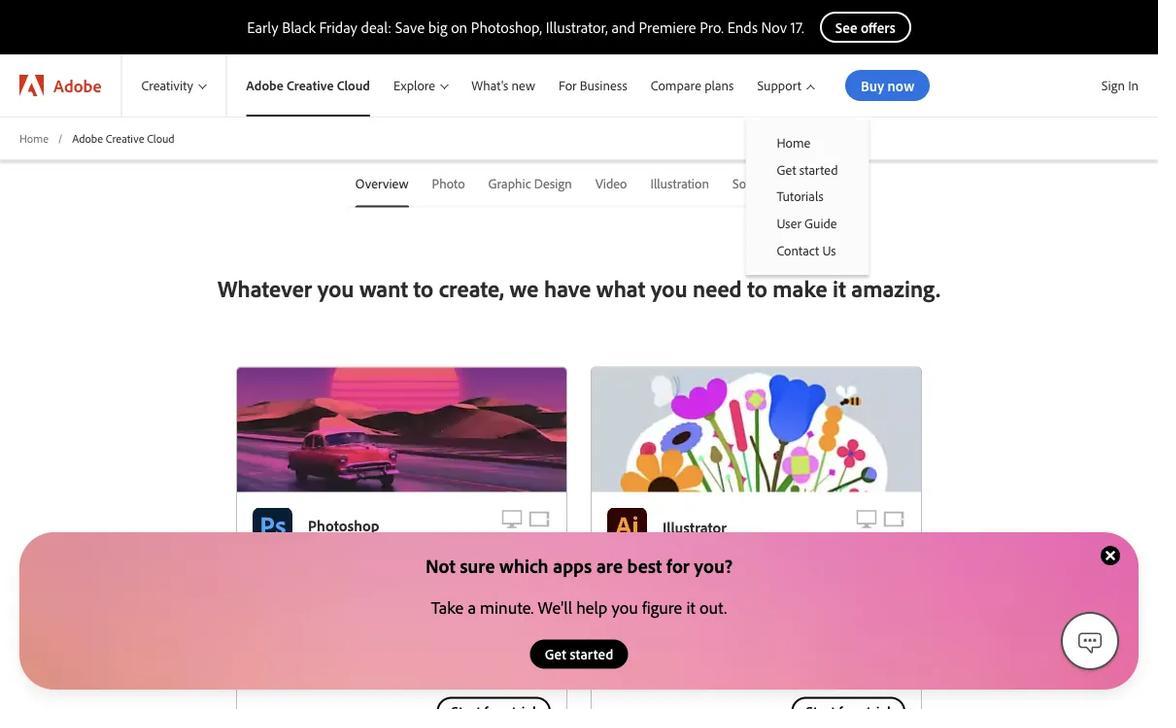 Task type: vqa. For each thing, say whether or not it's contained in the screenshot.
ILLUSTRATOR,
yes



Task type: locate. For each thing, give the bounding box(es) containing it.
2 learn more from the left
[[755, 584, 818, 601]]

we'll
[[538, 596, 572, 618]]

create
[[253, 564, 288, 581], [607, 564, 643, 581]]

you
[[317, 273, 354, 303], [651, 273, 688, 303], [612, 596, 638, 618]]

0 horizontal spatial started
[[570, 645, 614, 663]]

started for the bottommost get started link
[[570, 645, 614, 663]]

desktop image left tablet icon
[[855, 508, 879, 531]]

creative
[[287, 77, 334, 94], [106, 131, 144, 145]]

adobe inside the adobe creative cloud 'link'
[[246, 77, 284, 94]]

0 vertical spatial get started
[[777, 161, 838, 178]]

home link down adobe 'link'
[[19, 130, 49, 147]]

0 horizontal spatial and
[[466, 564, 487, 581]]

minute.
[[480, 596, 534, 618]]

adobe left save now
[[53, 74, 101, 96]]

1 desktop image from the left
[[501, 508, 524, 531]]

to right 'want'
[[414, 273, 434, 303]]

and up the a
[[466, 564, 487, 581]]

1 horizontal spatial cloud
[[337, 77, 370, 94]]

1 vertical spatial get started
[[545, 645, 614, 663]]

adobe
[[53, 74, 101, 96], [246, 77, 284, 94], [72, 131, 103, 145]]

0 horizontal spatial it
[[687, 596, 696, 618]]

0 horizontal spatial create
[[253, 564, 288, 581]]

2 horizontal spatial and
[[779, 564, 800, 581]]

icons,
[[745, 564, 776, 581]]

1 horizontal spatial adobe creative cloud
[[246, 77, 370, 94]]

home up the media
[[777, 134, 811, 151]]

for business link
[[547, 54, 639, 117]]

learn down icons,
[[755, 584, 786, 601]]

2 horizontal spatial you
[[651, 273, 688, 303]]

to right need
[[748, 273, 768, 303]]

1 create from the left
[[253, 564, 288, 581]]

ends
[[728, 17, 758, 37]]

more left "—"
[[803, 564, 833, 581]]

contact
[[777, 241, 819, 258]]

you right help
[[612, 596, 638, 618]]

adobe creative cloud down black
[[246, 77, 370, 94]]

get started
[[777, 161, 838, 178], [545, 645, 614, 663]]

get started link down take a minute. we'll help you figure it out.
[[530, 640, 628, 669]]

learn
[[274, 584, 306, 601], [755, 584, 786, 601]]

and right icons,
[[779, 564, 800, 581]]

get started down take a minute. we'll help you figure it out.
[[545, 645, 614, 663]]

get up tutorials
[[777, 161, 796, 178]]

get down we'll
[[545, 645, 567, 663]]

1 vertical spatial save
[[120, 81, 157, 105]]

1 horizontal spatial and
[[612, 17, 636, 37]]

cloud down friday
[[337, 77, 370, 94]]

tab list containing overview
[[348, 161, 811, 208]]

creativity button
[[122, 54, 226, 117]]

0 vertical spatial creative
[[287, 77, 334, 94]]

guide
[[805, 215, 837, 232]]

1 horizontal spatial desktop image
[[855, 508, 879, 531]]

them
[[607, 584, 637, 601]]

learn right the art.
[[274, 584, 306, 601]]

photoshop,
[[471, 17, 542, 37]]

have
[[544, 273, 591, 303]]

1 horizontal spatial started
[[800, 161, 838, 178]]

create beautiful designs, icons, and more — then use them anyplace at any size.
[[607, 564, 900, 601]]

0 vertical spatial cloud
[[337, 77, 370, 94]]

0 horizontal spatial desktop image
[[501, 508, 524, 531]]

learn for illustrator
[[755, 584, 786, 601]]

learn more for illustrator
[[755, 584, 818, 601]]

creative inside 'link'
[[287, 77, 334, 94]]

whatever
[[218, 273, 312, 303]]

sign in
[[1102, 77, 1139, 94]]

it left out.
[[687, 596, 696, 618]]

2 learn from the left
[[755, 584, 786, 601]]

designs,
[[698, 564, 742, 581]]

create inside create gorgeous images, rich graphics, and incredible art.
[[253, 564, 288, 581]]

on
[[451, 17, 468, 37]]

1 horizontal spatial you
[[612, 596, 638, 618]]

not sure which apps are best for you?
[[426, 553, 733, 578]]

learn more down icons,
[[755, 584, 818, 601]]

0 horizontal spatial learn
[[274, 584, 306, 601]]

more down "gorgeous"
[[309, 584, 338, 601]]

contact us link
[[746, 237, 869, 263]]

—
[[836, 564, 849, 581]]

0 horizontal spatial creative
[[106, 131, 144, 145]]

0 vertical spatial get started link
[[746, 156, 869, 183]]

social media
[[733, 174, 803, 191]]

at
[[692, 584, 702, 601]]

save now link
[[96, 70, 219, 118]]

1 horizontal spatial get started
[[777, 161, 838, 178]]

get started up tutorials link
[[777, 161, 838, 178]]

graphic design
[[488, 174, 572, 191]]

early
[[247, 17, 279, 37]]

0 horizontal spatial learn more link
[[274, 584, 338, 601]]

started down help
[[570, 645, 614, 663]]

save left the now
[[120, 81, 157, 105]]

get started link
[[746, 156, 869, 183], [530, 640, 628, 669]]

learn more for photoshop
[[274, 584, 338, 601]]

1 horizontal spatial learn more link
[[755, 584, 818, 601]]

tutorials link
[[746, 183, 869, 210]]

1 learn more from the left
[[274, 584, 338, 601]]

user guide link
[[746, 210, 869, 237]]

1 vertical spatial cloud
[[147, 131, 175, 145]]

1 horizontal spatial it
[[833, 273, 846, 303]]

it
[[833, 273, 846, 303], [687, 596, 696, 618]]

rich
[[390, 564, 411, 581]]

desktop image left tablet & mobile image
[[501, 508, 524, 531]]

1 horizontal spatial get started link
[[746, 156, 869, 183]]

0 vertical spatial save
[[395, 17, 425, 37]]

1 learn more link from the left
[[274, 584, 338, 601]]

0 horizontal spatial learn more
[[274, 584, 338, 601]]

learn more link for illustrator
[[755, 584, 818, 601]]

photoshop
[[308, 516, 379, 535]]

you right what
[[651, 273, 688, 303]]

adobe link
[[0, 54, 121, 117]]

save left the big in the left of the page
[[395, 17, 425, 37]]

images,
[[346, 564, 387, 581]]

save
[[395, 17, 425, 37], [120, 81, 157, 105]]

group
[[746, 117, 869, 275]]

0 vertical spatial get
[[777, 161, 796, 178]]

group containing home
[[746, 117, 869, 275]]

1 horizontal spatial learn
[[755, 584, 786, 601]]

and left premiere
[[612, 17, 636, 37]]

adobe creative cloud link
[[227, 54, 382, 117]]

now
[[161, 81, 195, 105]]

adobe photoshop image
[[253, 508, 293, 547]]

more
[[803, 564, 833, 581], [309, 584, 338, 601], [789, 584, 818, 601]]

cloud down save now link
[[147, 131, 175, 145]]

more inside create beautiful designs, icons, and more — then use them anyplace at any size.
[[803, 564, 833, 581]]

tutorials
[[777, 188, 824, 205]]

premiere
[[639, 17, 696, 37]]

0 horizontal spatial adobe creative cloud
[[72, 131, 175, 145]]

creativity
[[141, 77, 193, 94]]

us
[[823, 241, 836, 258]]

2 desktop image from the left
[[855, 508, 879, 531]]

learn for photoshop
[[274, 584, 306, 601]]

0 horizontal spatial get
[[545, 645, 567, 663]]

for business
[[559, 77, 628, 94]]

desktop image for photoshop
[[501, 508, 524, 531]]

1 vertical spatial it
[[687, 596, 696, 618]]

started up tutorials link
[[800, 161, 838, 178]]

create up them
[[607, 564, 643, 581]]

create up the art.
[[253, 564, 288, 581]]

1 horizontal spatial get
[[777, 161, 796, 178]]

0 vertical spatial started
[[800, 161, 838, 178]]

1 horizontal spatial create
[[607, 564, 643, 581]]

illustration
[[651, 174, 709, 191]]

1 horizontal spatial learn more
[[755, 584, 818, 601]]

social
[[733, 174, 765, 191]]

1 horizontal spatial creative
[[287, 77, 334, 94]]

what's new
[[472, 77, 536, 94]]

cloud
[[337, 77, 370, 94], [147, 131, 175, 145]]

home
[[19, 131, 49, 145], [777, 134, 811, 151]]

art.
[[253, 584, 271, 601]]

adobe down early
[[246, 77, 284, 94]]

learn more link down icons,
[[755, 584, 818, 601]]

2 learn more link from the left
[[755, 584, 818, 601]]

create inside create beautiful designs, icons, and more — then use them anyplace at any size.
[[607, 564, 643, 581]]

0 vertical spatial adobe creative cloud
[[246, 77, 370, 94]]

0 horizontal spatial to
[[414, 273, 434, 303]]

1 horizontal spatial to
[[748, 273, 768, 303]]

you left 'want'
[[317, 273, 354, 303]]

for
[[667, 553, 690, 578]]

learn more down "gorgeous"
[[274, 584, 338, 601]]

create for photoshop
[[253, 564, 288, 581]]

home link up the media
[[746, 129, 869, 156]]

desktop image
[[501, 508, 524, 531], [855, 508, 879, 531]]

more right "size."
[[789, 584, 818, 601]]

in
[[1128, 77, 1139, 94]]

compare plans link
[[639, 54, 746, 117]]

home down adobe 'link'
[[19, 131, 49, 145]]

creative down black
[[287, 77, 334, 94]]

1 vertical spatial get
[[545, 645, 567, 663]]

2 create from the left
[[607, 564, 643, 581]]

apps
[[553, 553, 592, 578]]

take
[[431, 596, 464, 618]]

nov
[[762, 17, 787, 37]]

0 horizontal spatial save
[[120, 81, 157, 105]]

1 learn from the left
[[274, 584, 306, 601]]

creative down save now link
[[106, 131, 144, 145]]

0 horizontal spatial you
[[317, 273, 354, 303]]

get started link up tutorials
[[746, 156, 869, 183]]

contact us
[[777, 241, 836, 258]]

0 horizontal spatial get started link
[[530, 640, 628, 669]]

learn more
[[274, 584, 338, 601], [755, 584, 818, 601]]

learn more link down "gorgeous"
[[274, 584, 338, 601]]

get
[[777, 161, 796, 178], [545, 645, 567, 663]]

it right make
[[833, 273, 846, 303]]

adobe creative cloud down save now link
[[72, 131, 175, 145]]

1 vertical spatial started
[[570, 645, 614, 663]]

tab list
[[348, 161, 811, 208]]



Task type: describe. For each thing, give the bounding box(es) containing it.
2 to from the left
[[748, 273, 768, 303]]

0 vertical spatial it
[[833, 273, 846, 303]]

which
[[500, 553, 549, 578]]

any
[[705, 584, 725, 601]]

deal:
[[361, 17, 392, 37]]

gorgeous
[[291, 564, 342, 581]]

media
[[768, 174, 803, 191]]

what
[[597, 273, 646, 303]]

1 vertical spatial adobe creative cloud
[[72, 131, 175, 145]]

anyplace
[[640, 584, 689, 601]]

new
[[512, 77, 536, 94]]

amazing.
[[852, 273, 941, 303]]

adobe illustrator image
[[607, 508, 647, 547]]

adobe inside adobe 'link'
[[53, 74, 101, 96]]

a
[[468, 596, 476, 618]]

graphic
[[488, 174, 531, 191]]

need
[[693, 273, 742, 303]]

early black friday deal: save big on photoshop, illustrator, and premiere pro. ends nov 17.
[[247, 17, 804, 37]]

save now
[[120, 81, 195, 105]]

cloud inside 'link'
[[337, 77, 370, 94]]

illustrator
[[663, 518, 727, 537]]

1 to from the left
[[414, 273, 434, 303]]

1 vertical spatial get started link
[[530, 640, 628, 669]]

compare
[[651, 77, 702, 94]]

you?
[[694, 553, 733, 578]]

more for illustrator
[[789, 584, 818, 601]]

learn more link for photoshop
[[274, 584, 338, 601]]

create,
[[439, 273, 504, 303]]

and inside create beautiful designs, icons, and more — then use them anyplace at any size.
[[779, 564, 800, 581]]

explore
[[394, 77, 435, 94]]

black
[[282, 17, 316, 37]]

overview
[[356, 174, 409, 191]]

0 horizontal spatial home link
[[19, 130, 49, 147]]

user guide
[[777, 215, 837, 232]]

beautiful
[[646, 564, 695, 581]]

1 horizontal spatial home link
[[746, 129, 869, 156]]

out.
[[700, 596, 727, 618]]

save inside save now link
[[120, 81, 157, 105]]

pro.
[[700, 17, 724, 37]]

use
[[881, 564, 900, 581]]

1 vertical spatial creative
[[106, 131, 144, 145]]

sign in button
[[1098, 69, 1143, 102]]

incredible
[[490, 564, 545, 581]]

tablet image
[[882, 508, 906, 531]]

tablet & mobile image
[[528, 508, 551, 531]]

figure
[[642, 596, 682, 618]]

started for get started link to the top
[[800, 161, 838, 178]]

illustrator,
[[546, 17, 608, 37]]

get for the bottommost get started link
[[545, 645, 567, 663]]

what's
[[472, 77, 509, 94]]

0 horizontal spatial cloud
[[147, 131, 175, 145]]

explore button
[[382, 54, 460, 117]]

whatever you want to create, we have what you need to make it amazing.
[[218, 273, 941, 303]]

for
[[559, 77, 577, 94]]

size.
[[728, 584, 751, 601]]

17.
[[791, 17, 804, 37]]

get for get started link to the top
[[777, 161, 796, 178]]

support
[[757, 77, 802, 94]]

best
[[627, 553, 662, 578]]

video
[[595, 174, 627, 191]]

adobe down adobe 'link'
[[72, 131, 103, 145]]

friday
[[319, 17, 358, 37]]

not
[[426, 553, 456, 578]]

adobe creative cloud inside 'link'
[[246, 77, 370, 94]]

want
[[359, 273, 408, 303]]

are
[[597, 553, 623, 578]]

take a minute. we'll help you figure it out.
[[431, 596, 727, 618]]

business
[[580, 77, 628, 94]]

desktop image for illustrator
[[855, 508, 879, 531]]

1 horizontal spatial home
[[777, 134, 811, 151]]

support button
[[746, 54, 826, 117]]

sign
[[1102, 77, 1125, 94]]

user
[[777, 215, 802, 232]]

we
[[510, 273, 539, 303]]

0 horizontal spatial get started
[[545, 645, 614, 663]]

sure
[[460, 553, 495, 578]]

and inside create gorgeous images, rich graphics, and incredible art.
[[466, 564, 487, 581]]

create gorgeous images, rich graphics, and incredible art.
[[253, 564, 545, 601]]

create for illustrator
[[607, 564, 643, 581]]

more for photoshop
[[309, 584, 338, 601]]

plans
[[705, 77, 734, 94]]

help
[[576, 596, 608, 618]]

make
[[773, 273, 828, 303]]

0 horizontal spatial home
[[19, 131, 49, 145]]

photo
[[432, 174, 465, 191]]

what's new link
[[460, 54, 547, 117]]

big
[[428, 17, 448, 37]]

compare plans
[[651, 77, 734, 94]]

design
[[534, 174, 572, 191]]

graphics,
[[414, 564, 463, 581]]

1 horizontal spatial save
[[395, 17, 425, 37]]



